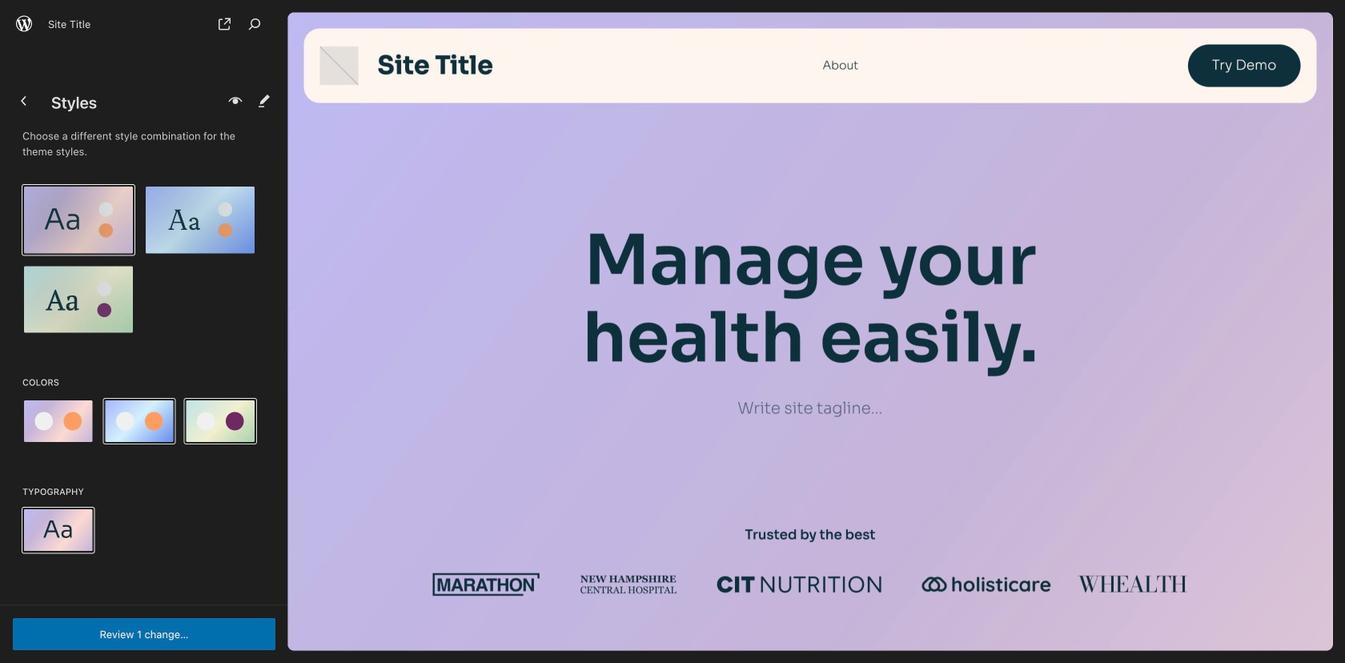 Task type: describe. For each thing, give the bounding box(es) containing it.
view site (opens in a new tab) image
[[215, 14, 234, 34]]

style book image
[[226, 91, 245, 111]]



Task type: locate. For each thing, give the bounding box(es) containing it.
edit styles image
[[255, 91, 274, 111]]

back image
[[14, 91, 34, 111]]

open command palette image
[[245, 14, 264, 34]]



